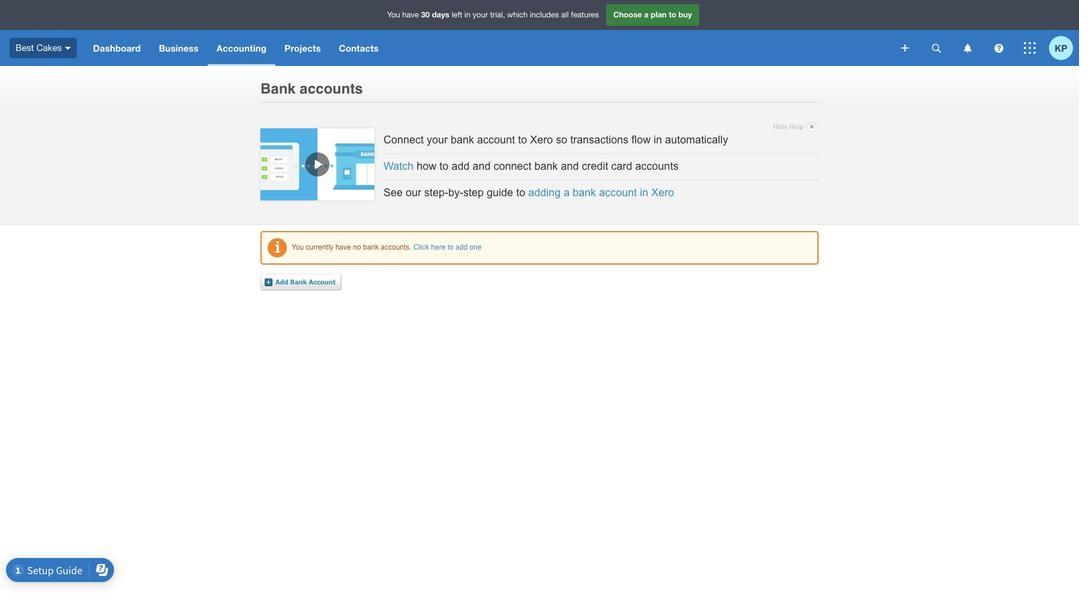 Task type: locate. For each thing, give the bounding box(es) containing it.
have left 30
[[402, 10, 419, 19]]

accounts.
[[381, 243, 412, 251]]

business
[[159, 43, 199, 53]]

best
[[16, 42, 34, 53]]

0 vertical spatial your
[[473, 10, 488, 19]]

0 horizontal spatial xero
[[530, 134, 553, 146]]

one
[[470, 243, 482, 251]]

1 vertical spatial accounts
[[635, 160, 679, 172]]

0 vertical spatial you
[[387, 10, 400, 19]]

accounts
[[300, 81, 363, 97], [635, 160, 679, 172]]

bank
[[451, 134, 474, 146], [535, 160, 558, 172], [573, 187, 596, 199], [363, 243, 379, 251]]

projects
[[285, 43, 321, 53]]

buy
[[679, 10, 692, 19]]

you inside you have 30 days left in your trial, which includes all features
[[387, 10, 400, 19]]

2 and from the left
[[561, 160, 579, 172]]

adding
[[528, 187, 561, 199]]

accounting
[[217, 43, 267, 53]]

2 horizontal spatial in
[[654, 134, 662, 146]]

connect your bank account to xero so transactions flow in automatically
[[384, 134, 728, 146]]

have left no at the left top
[[335, 243, 351, 251]]

account
[[477, 134, 515, 146], [599, 187, 637, 199]]

0 horizontal spatial a
[[564, 187, 570, 199]]

2 vertical spatial in
[[640, 187, 648, 199]]

hide help link
[[773, 119, 817, 134]]

our
[[406, 187, 421, 199]]

bank
[[261, 81, 296, 97], [290, 278, 307, 286]]

1 vertical spatial you
[[292, 243, 304, 251]]

contacts button
[[330, 30, 388, 66]]

1 vertical spatial account
[[599, 187, 637, 199]]

svg image
[[964, 44, 971, 53], [994, 44, 1003, 53]]

to right guide
[[516, 187, 525, 199]]

you
[[387, 10, 400, 19], [292, 243, 304, 251]]

a
[[644, 10, 649, 19], [564, 187, 570, 199]]

and left "credit"
[[561, 160, 579, 172]]

and up step
[[473, 160, 491, 172]]

watch link
[[384, 160, 414, 172]]

you left 30
[[387, 10, 400, 19]]

1 horizontal spatial xero
[[651, 187, 674, 199]]

see
[[384, 187, 403, 199]]

1 and from the left
[[473, 160, 491, 172]]

1 horizontal spatial you
[[387, 10, 400, 19]]

account down card
[[599, 187, 637, 199]]

1 vertical spatial bank
[[290, 278, 307, 286]]

0 horizontal spatial you
[[292, 243, 304, 251]]

add bank account
[[276, 278, 336, 286]]

bank right add
[[290, 278, 307, 286]]

0 vertical spatial a
[[644, 10, 649, 19]]

have
[[402, 10, 419, 19], [335, 243, 351, 251]]

xero
[[530, 134, 553, 146], [651, 187, 674, 199]]

bank right no at the left top
[[363, 243, 379, 251]]

hide
[[773, 123, 788, 130]]

in
[[464, 10, 471, 19], [654, 134, 662, 146], [640, 187, 648, 199]]

days
[[432, 10, 449, 19]]

you left currently
[[292, 243, 304, 251]]

0 vertical spatial in
[[464, 10, 471, 19]]

business button
[[150, 30, 208, 66]]

watch how to add and connect bank and credit card accounts
[[384, 160, 679, 172]]

connect
[[494, 160, 532, 172]]

add left one
[[456, 243, 468, 251]]

a inside banner
[[644, 10, 649, 19]]

accounting button
[[208, 30, 276, 66]]

accounts down the contacts
[[300, 81, 363, 97]]

accounts down flow
[[635, 160, 679, 172]]

add up by-
[[452, 160, 470, 172]]

card
[[611, 160, 632, 172]]

0 vertical spatial have
[[402, 10, 419, 19]]

so
[[556, 134, 567, 146]]

1 horizontal spatial accounts
[[635, 160, 679, 172]]

contacts
[[339, 43, 379, 53]]

and
[[473, 160, 491, 172], [561, 160, 579, 172]]

a right adding
[[564, 187, 570, 199]]

best cakes
[[16, 42, 62, 53]]

0 vertical spatial accounts
[[300, 81, 363, 97]]

in down flow
[[640, 187, 648, 199]]

bank up adding
[[535, 160, 558, 172]]

your
[[473, 10, 488, 19], [427, 134, 448, 146]]

1 vertical spatial have
[[335, 243, 351, 251]]

0 horizontal spatial and
[[473, 160, 491, 172]]

1 svg image from the left
[[964, 44, 971, 53]]

svg image
[[1024, 42, 1036, 54], [932, 44, 941, 53], [902, 44, 909, 52], [65, 47, 71, 50]]

1 horizontal spatial account
[[599, 187, 637, 199]]

automatically
[[665, 134, 728, 146]]

in right flow
[[654, 134, 662, 146]]

1 horizontal spatial svg image
[[994, 44, 1003, 53]]

choose
[[613, 10, 642, 19]]

how
[[417, 160, 437, 172]]

to
[[669, 10, 676, 19], [518, 134, 527, 146], [440, 160, 449, 172], [516, 187, 525, 199], [448, 243, 454, 251]]

includes
[[530, 10, 559, 19]]

banner containing kp
[[0, 0, 1079, 66]]

1 vertical spatial a
[[564, 187, 570, 199]]

0 horizontal spatial your
[[427, 134, 448, 146]]

your left trial,
[[473, 10, 488, 19]]

0 horizontal spatial in
[[464, 10, 471, 19]]

1 vertical spatial in
[[654, 134, 662, 146]]

you for have
[[292, 243, 304, 251]]

bank accounts
[[261, 81, 363, 97]]

1 horizontal spatial a
[[644, 10, 649, 19]]

0 vertical spatial account
[[477, 134, 515, 146]]

account up the connect
[[477, 134, 515, 146]]

add
[[452, 160, 470, 172], [456, 243, 468, 251]]

1 horizontal spatial your
[[473, 10, 488, 19]]

banner
[[0, 0, 1079, 66]]

svg image inside best cakes popup button
[[65, 47, 71, 50]]

trial,
[[490, 10, 505, 19]]

0 vertical spatial xero
[[530, 134, 553, 146]]

in right left
[[464, 10, 471, 19]]

1 horizontal spatial and
[[561, 160, 579, 172]]

you for 30
[[387, 10, 400, 19]]

your inside you have 30 days left in your trial, which includes all features
[[473, 10, 488, 19]]

your up how
[[427, 134, 448, 146]]

dashboard
[[93, 43, 141, 53]]

bank down projects popup button
[[261, 81, 296, 97]]

1 horizontal spatial have
[[402, 10, 419, 19]]

see our step-by-step guide to adding a bank account in xero
[[384, 187, 674, 199]]

a left plan
[[644, 10, 649, 19]]

0 horizontal spatial svg image
[[964, 44, 971, 53]]



Task type: vqa. For each thing, say whether or not it's contained in the screenshot.
THE INCLUDES
yes



Task type: describe. For each thing, give the bounding box(es) containing it.
plan
[[651, 10, 667, 19]]

watch
[[384, 160, 414, 172]]

30
[[421, 10, 430, 19]]

0 vertical spatial add
[[452, 160, 470, 172]]

no
[[353, 243, 361, 251]]

to left buy
[[669, 10, 676, 19]]

projects button
[[276, 30, 330, 66]]

features
[[571, 10, 599, 19]]

all
[[561, 10, 569, 19]]

add
[[276, 278, 288, 286]]

1 vertical spatial xero
[[651, 187, 674, 199]]

0 horizontal spatial have
[[335, 243, 351, 251]]

account
[[309, 278, 336, 286]]

you currently have no bank accounts. click here to add one
[[292, 243, 482, 251]]

guide
[[487, 187, 513, 199]]

best cakes button
[[0, 30, 84, 66]]

adding a bank account in xero link
[[528, 187, 674, 199]]

to right the here
[[448, 243, 454, 251]]

transactions
[[570, 134, 629, 146]]

kp button
[[1049, 30, 1079, 66]]

you have 30 days left in your trial, which includes all features
[[387, 10, 599, 19]]

to right how
[[440, 160, 449, 172]]

step-
[[424, 187, 448, 199]]

connect
[[384, 134, 424, 146]]

0 horizontal spatial accounts
[[300, 81, 363, 97]]

flow
[[632, 134, 651, 146]]

click here to add one link
[[414, 243, 482, 251]]

left
[[452, 10, 462, 19]]

choose a plan to buy
[[613, 10, 692, 19]]

1 vertical spatial add
[[456, 243, 468, 251]]

bank up by-
[[451, 134, 474, 146]]

step
[[463, 187, 484, 199]]

currently
[[306, 243, 334, 251]]

0 vertical spatial bank
[[261, 81, 296, 97]]

kp
[[1055, 42, 1067, 53]]

credit
[[582, 160, 608, 172]]

here
[[431, 243, 446, 251]]

1 vertical spatial your
[[427, 134, 448, 146]]

to up watch how to add and connect bank and credit card accounts on the top of page
[[518, 134, 527, 146]]

0 horizontal spatial account
[[477, 134, 515, 146]]

which
[[507, 10, 528, 19]]

hide help
[[773, 123, 804, 130]]

in inside you have 30 days left in your trial, which includes all features
[[464, 10, 471, 19]]

cakes
[[36, 42, 62, 53]]

help
[[789, 123, 804, 130]]

1 horizontal spatial in
[[640, 187, 648, 199]]

bank down "credit"
[[573, 187, 596, 199]]

have inside you have 30 days left in your trial, which includes all features
[[402, 10, 419, 19]]

dashboard link
[[84, 30, 150, 66]]

by-
[[448, 187, 463, 199]]

2 svg image from the left
[[994, 44, 1003, 53]]

add bank account link
[[265, 274, 342, 290]]

click
[[414, 243, 429, 251]]



